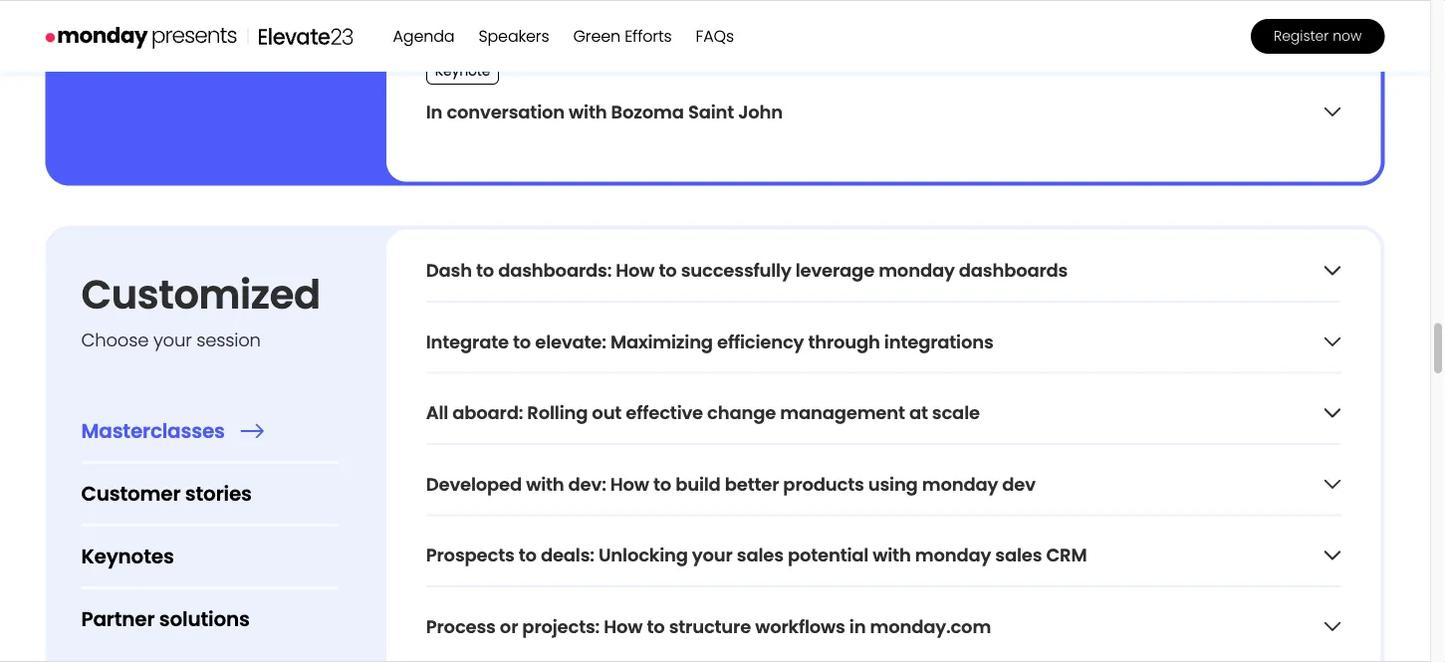 Task type: vqa. For each thing, say whether or not it's contained in the screenshot.
Keynotes
yes



Task type: describe. For each thing, give the bounding box(es) containing it.
john
[[739, 99, 783, 125]]

change
[[708, 401, 776, 426]]

elevate23 image
[[259, 28, 353, 45]]

developed
[[426, 472, 522, 497]]

to left successfully
[[659, 258, 677, 284]]

saint
[[688, 99, 734, 125]]

masterclasses link
[[81, 401, 339, 464]]

agenda
[[393, 25, 455, 47]]

1 vertical spatial your
[[692, 543, 733, 569]]

partner solutions
[[81, 606, 250, 634]]

potential
[[788, 543, 869, 569]]

prospects
[[426, 543, 515, 569]]

register now
[[1274, 26, 1363, 46]]

process or projects: how to structure workflows in monday.com
[[426, 614, 992, 640]]

speakers
[[479, 25, 550, 47]]

to left deals:
[[519, 543, 537, 569]]

bozoma
[[611, 99, 684, 125]]

dash
[[426, 258, 472, 284]]

using
[[869, 472, 918, 497]]

successfully
[[681, 258, 792, 284]]

all aboard: rolling out effective change management at scale
[[426, 401, 980, 426]]

speakers link
[[479, 25, 550, 47]]

0 vertical spatial monday
[[879, 258, 955, 284]]

2 vertical spatial with
[[873, 543, 911, 569]]

dash to dashboards: how to successfully leverage monday dashboards
[[426, 258, 1068, 284]]

customized
[[81, 267, 321, 322]]

masterclasses
[[81, 418, 225, 446]]

keynote
[[435, 61, 490, 80]]

to left elevate:
[[513, 329, 531, 355]]

developed with dev: how to build better products using monday dev
[[426, 472, 1036, 497]]

faqs
[[696, 25, 734, 47]]

dashboards:
[[498, 258, 612, 284]]

customer stories link
[[81, 464, 339, 527]]

keynotes
[[81, 543, 174, 571]]

all
[[426, 401, 449, 426]]

choose
[[81, 327, 149, 353]]

or
[[500, 614, 518, 640]]

solutions
[[159, 606, 250, 634]]

green efforts link
[[573, 25, 672, 47]]

session
[[197, 327, 261, 353]]

1 sales from the left
[[737, 543, 784, 569]]

in
[[426, 99, 443, 125]]

structure
[[669, 614, 751, 640]]

partner
[[81, 606, 155, 634]]

faqs link
[[696, 25, 734, 47]]

dev:
[[569, 472, 607, 497]]

your inside "customized choose your session"
[[153, 327, 192, 353]]

leverage
[[796, 258, 875, 284]]

efficiency
[[717, 329, 804, 355]]



Task type: locate. For each thing, give the bounding box(es) containing it.
how up maximizing
[[616, 258, 655, 284]]

stories
[[185, 480, 252, 508]]

conversation
[[447, 99, 565, 125]]

through
[[809, 329, 881, 355]]

1 horizontal spatial with
[[569, 99, 607, 125]]

in
[[850, 614, 866, 640]]

build
[[676, 472, 721, 497]]

out
[[592, 401, 622, 426]]

your
[[153, 327, 192, 353], [692, 543, 733, 569]]

your right unlocking
[[692, 543, 733, 569]]

efforts
[[625, 25, 672, 47]]

unlocking
[[599, 543, 688, 569]]

1 vertical spatial monday
[[922, 472, 999, 497]]

1 horizontal spatial your
[[692, 543, 733, 569]]

to
[[476, 258, 494, 284], [659, 258, 677, 284], [513, 329, 531, 355], [654, 472, 672, 497], [519, 543, 537, 569], [647, 614, 665, 640]]

to right dash
[[476, 258, 494, 284]]

customer
[[81, 480, 181, 508]]

how for dev:
[[611, 472, 650, 497]]

how for projects:
[[604, 614, 643, 640]]

aboard:
[[453, 401, 523, 426]]

sales left potential
[[737, 543, 784, 569]]

customer stories
[[81, 480, 252, 508]]

monday up monday.com
[[916, 543, 992, 569]]

elevate:
[[535, 329, 607, 355]]

2 sales from the left
[[996, 543, 1043, 569]]

in conversation with bozoma saint john
[[426, 99, 783, 125]]

partner solutions link
[[81, 590, 339, 650]]

2 vertical spatial monday
[[916, 543, 992, 569]]

green
[[573, 25, 621, 47]]

keynotes link
[[81, 527, 339, 590]]

effective
[[626, 401, 704, 426]]

dev
[[1003, 472, 1036, 497]]

management
[[781, 401, 906, 426]]

crm
[[1047, 543, 1088, 569]]

vod logo image
[[45, 25, 238, 50]]

monday left dev
[[922, 472, 999, 497]]

maximizing
[[611, 329, 713, 355]]

monday up integrations
[[879, 258, 955, 284]]

deals:
[[541, 543, 595, 569]]

sales left crm
[[996, 543, 1043, 569]]

prospects to deals: unlocking your sales potential with monday sales crm
[[426, 543, 1088, 569]]

customized choose your session
[[81, 267, 321, 353]]

better
[[725, 472, 780, 497]]

to left build at the bottom left
[[654, 472, 672, 497]]

with right potential
[[873, 543, 911, 569]]

dashboards
[[959, 258, 1068, 284]]

2 horizontal spatial with
[[873, 543, 911, 569]]

how right dev:
[[611, 472, 650, 497]]

workflows
[[756, 614, 846, 640]]

2 vertical spatial how
[[604, 614, 643, 640]]

green efforts
[[573, 25, 672, 47]]

1 vertical spatial how
[[611, 472, 650, 497]]

monday.com
[[870, 614, 992, 640]]

0 horizontal spatial your
[[153, 327, 192, 353]]

sales
[[737, 543, 784, 569], [996, 543, 1043, 569]]

with
[[569, 99, 607, 125], [526, 472, 565, 497], [873, 543, 911, 569]]

how right projects:
[[604, 614, 643, 640]]

integrations
[[885, 329, 994, 355]]

process
[[426, 614, 496, 640]]

now
[[1334, 26, 1363, 46]]

with left dev:
[[526, 472, 565, 497]]

with left bozoma
[[569, 99, 607, 125]]

to left the structure
[[647, 614, 665, 640]]

1 vertical spatial with
[[526, 472, 565, 497]]

how for dashboards:
[[616, 258, 655, 284]]

monday
[[879, 258, 955, 284], [922, 472, 999, 497], [916, 543, 992, 569]]

projects:
[[523, 614, 600, 640]]

integrate
[[426, 329, 509, 355]]

integrate to elevate: maximizing efficiency through integrations
[[426, 329, 994, 355]]

agenda link
[[393, 25, 455, 47]]

your down customized
[[153, 327, 192, 353]]

0 vertical spatial your
[[153, 327, 192, 353]]

products
[[784, 472, 865, 497]]

0 vertical spatial how
[[616, 258, 655, 284]]

rolling
[[527, 401, 588, 426]]

at
[[910, 401, 928, 426]]

scale
[[933, 401, 980, 426]]

register
[[1274, 26, 1330, 46]]

0 horizontal spatial with
[[526, 472, 565, 497]]

0 horizontal spatial sales
[[737, 543, 784, 569]]

0 vertical spatial with
[[569, 99, 607, 125]]

how
[[616, 258, 655, 284], [611, 472, 650, 497], [604, 614, 643, 640]]

1 horizontal spatial sales
[[996, 543, 1043, 569]]



